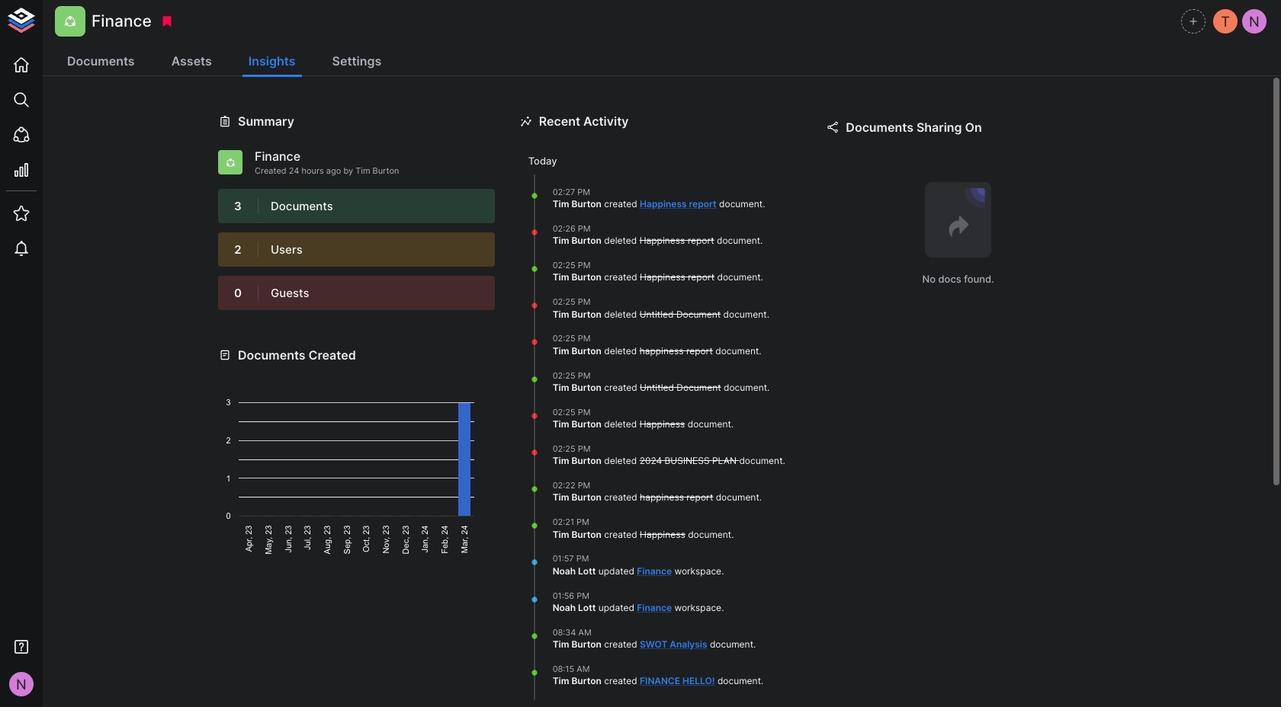 Task type: vqa. For each thing, say whether or not it's contained in the screenshot.
dialog
no



Task type: locate. For each thing, give the bounding box(es) containing it.
a chart. element
[[218, 364, 495, 555]]

a chart. image
[[218, 364, 495, 555]]



Task type: describe. For each thing, give the bounding box(es) containing it.
remove bookmark image
[[160, 14, 174, 28]]



